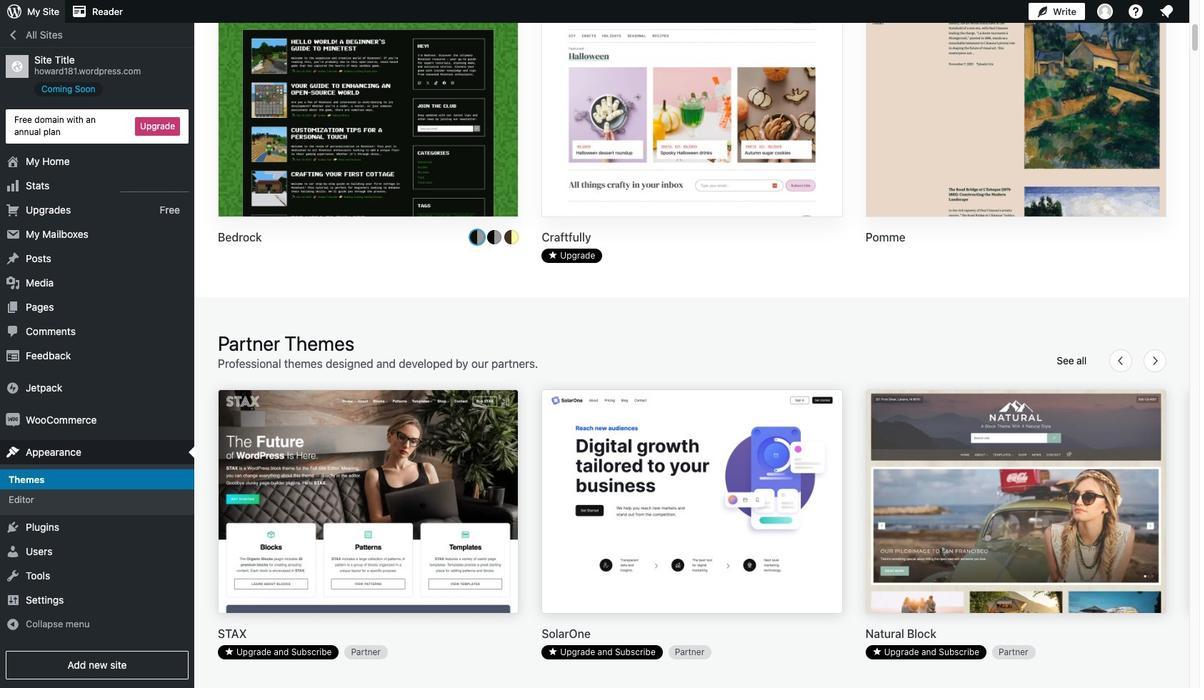 Task type: describe. For each thing, give the bounding box(es) containing it.
whether you're providing fishing charters or surf adventures, promoting local farmers markets or saving the whales, offering vegan cooking tips or selling organic lip balm — the natural theme is a natural choice for your wordpress website. image
[[866, 390, 1166, 615]]

manage your notifications image
[[1158, 3, 1175, 20]]

stax is a premium block theme for the wordpress full-site editor. the design is clean, versatile, and totally customizable. additionally, the setup wizard provides a super simple installation process — so your site will appear exactly as the demo within moments of activation. image
[[219, 390, 518, 615]]

pomme is a simple portfolio theme for painters. image
[[866, 0, 1166, 218]]

1 img image from the top
[[6, 381, 20, 395]]

inspired by the iconic worlds of minecraft and minetest, bedrock is a blog theme that reminds the immersive experience of these games. image
[[219, 0, 518, 218]]



Task type: locate. For each thing, give the bounding box(es) containing it.
2 img image from the top
[[6, 413, 20, 427]]

0 vertical spatial img image
[[6, 381, 20, 395]]

my profile image
[[1097, 4, 1113, 19]]

a cheerful wordpress blogging theme dedicated to all things homemade and delightful. image
[[543, 0, 842, 218]]

help image
[[1127, 3, 1145, 20]]

highest hourly views 0 image
[[121, 183, 189, 192]]

img image
[[6, 381, 20, 395], [6, 413, 20, 427]]

1 vertical spatial img image
[[6, 413, 20, 427]]

solarone is a fresh, minimal, and professional wordpress block theme. this theme is suitable for corporate business websites or agencies, freelancers and small startups. image
[[543, 390, 842, 615]]



Task type: vqa. For each thing, say whether or not it's contained in the screenshot.
'main content'
no



